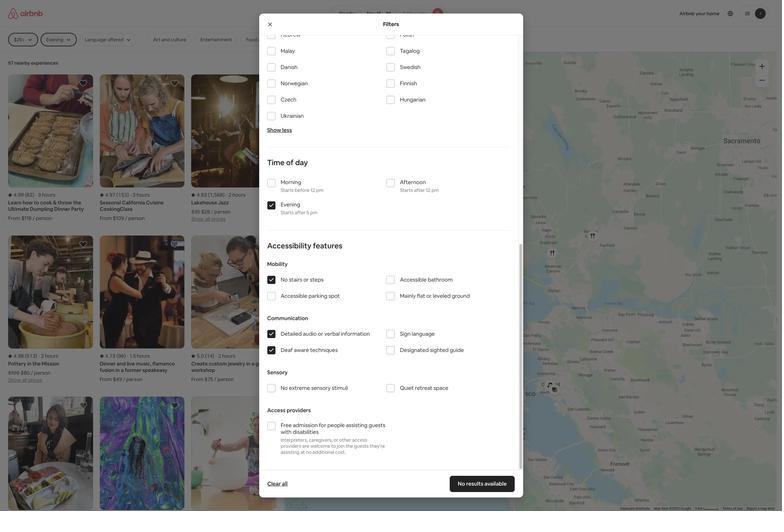 Task type: describe. For each thing, give the bounding box(es) containing it.
accessibility
[[267, 241, 312, 251]]

guests inside button
[[413, 10, 427, 17]]

morning starts before 12 pm
[[281, 179, 324, 193]]

/ inside pottery in the mission $100 $80 / person show all prices
[[31, 370, 33, 376]]

Tours button
[[316, 33, 339, 46]]

all inside lakehouse jazz $35 $28 / person show all prices
[[205, 216, 210, 222]]

zoom out image
[[760, 78, 765, 83]]

clear all button
[[264, 477, 291, 491]]

keyboard
[[621, 507, 635, 511]]

show less button
[[267, 127, 292, 134]]

or for verbal
[[318, 330, 323, 338]]

after for afternoon
[[414, 187, 425, 193]]

no extreme sensory stimuli
[[281, 385, 348, 392]]

dinner and live music, flamenco fusion in a former speakeasy from $49 / person
[[100, 361, 175, 383]]

nov
[[367, 10, 376, 17]]

add to wishlist image for 3 hours
[[79, 79, 87, 87]]

pottery in the mission group
[[8, 236, 93, 383]]

mainly flat or leveled ground
[[400, 293, 470, 300]]

no for no extreme sensory stimuli
[[281, 385, 288, 392]]

· 3 hours for to
[[36, 192, 55, 198]]

data
[[662, 507, 669, 511]]

dinner inside learn how to cook & throw the ultimate dumpling dinner party from $118 / person
[[54, 206, 70, 212]]

from inside learn how to cook & throw the ultimate dumpling dinner party from $118 / person
[[8, 215, 20, 222]]

–
[[382, 10, 385, 17]]

5 km button
[[693, 507, 721, 511]]

from inside create custom jewelry in a guided workshop from $75 / person
[[191, 376, 203, 383]]

show inside pottery in the mission $100 $80 / person show all prices
[[8, 377, 21, 383]]

wellness
[[387, 37, 407, 43]]

pm for morning
[[316, 187, 324, 193]]

ukrainian
[[281, 112, 304, 120]]

lakehouse jazz $35 $28 / person show all prices
[[191, 200, 231, 222]]

with
[[281, 429, 292, 436]]

nearby
[[339, 10, 356, 17]]

$49
[[113, 376, 122, 383]]

filters dialog
[[259, 0, 523, 498]]

$80
[[21, 370, 30, 376]]

add to wishlist image inside lakehouse jazz group
[[262, 79, 271, 87]]

no stairs or steps
[[281, 276, 324, 283]]

live
[[127, 361, 135, 367]]

space
[[434, 385, 449, 392]]

keyboard shortcuts button
[[621, 507, 650, 511]]

5.0
[[197, 353, 204, 359]]

detailed
[[281, 330, 302, 338]]

12 for morning
[[311, 187, 315, 193]]

1 vertical spatial guests
[[369, 422, 386, 429]]

5.0 out of 5 average rating,  14 reviews image
[[191, 353, 214, 359]]

finnish
[[400, 80, 417, 87]]

add guests
[[403, 10, 427, 17]]

4.73
[[105, 353, 115, 359]]

starts for afternoon
[[400, 187, 413, 193]]

flamenco
[[152, 361, 175, 367]]

to inside free admission for people assisting guests with disabilities interpreters, caregivers, or other access providers are welcome to join the guests they're assisting at no additional cost.
[[331, 443, 336, 449]]

hours for how
[[42, 192, 55, 198]]

czech
[[281, 96, 297, 103]]

clear
[[267, 480, 281, 488]]

afternoon starts after 12 pm
[[400, 179, 439, 193]]

show inside lakehouse jazz $35 $28 / person show all prices
[[191, 216, 204, 222]]

zoom in image
[[760, 64, 765, 69]]

disabilities
[[293, 429, 319, 436]]

day
[[295, 158, 308, 167]]

of for terms
[[733, 507, 736, 511]]

5 inside "5 km" 'button'
[[695, 507, 697, 511]]

tagalog
[[400, 47, 420, 55]]

person inside lakehouse jazz $35 $28 / person show all prices
[[214, 209, 231, 215]]

party
[[71, 206, 84, 212]]

· 1.5 hours
[[127, 353, 150, 359]]

how
[[23, 199, 33, 206]]

extreme
[[289, 385, 310, 392]]

4.73 (96)
[[105, 353, 126, 359]]

the inside free admission for people assisting guests with disabilities interpreters, caregivers, or other access providers are welcome to join the guests they're assisting at no additional cost.
[[346, 443, 353, 449]]

profile element
[[455, 0, 769, 27]]

4.97 (153)
[[105, 192, 129, 198]]

mainly
[[400, 293, 416, 300]]

seasonal california cuisine cookingclass from $109 / person
[[100, 200, 164, 222]]

add to wishlist image inside create custom jewelry in a guided workshop group
[[262, 240, 271, 249]]

4.83 (1,568)
[[197, 192, 225, 198]]

the inside pottery in the mission $100 $80 / person show all prices
[[32, 361, 41, 367]]

4.97 out of 5 average rating,  153 reviews image
[[100, 192, 129, 198]]

after for evening
[[295, 210, 306, 216]]

create custom jewelry in a guided workshop group
[[191, 236, 276, 383]]

of for time
[[286, 158, 294, 167]]

and for culture
[[162, 37, 170, 43]]

· for 4.83 (1,568)
[[226, 192, 227, 198]]

all inside button
[[282, 480, 288, 488]]

retreat
[[415, 385, 433, 392]]

0 horizontal spatial assisting
[[281, 449, 300, 455]]

$35
[[191, 209, 200, 215]]

map
[[761, 507, 767, 511]]

2 for (1,568)
[[229, 192, 231, 198]]

· 2 hours for in
[[39, 353, 58, 359]]

stairs
[[289, 276, 302, 283]]

4.99 out of 5 average rating,  82 reviews image
[[8, 192, 34, 198]]

show inside filters dialog
[[267, 127, 281, 134]]

from inside dinner and live music, flamenco fusion in a former speakeasy from $49 / person
[[100, 376, 112, 383]]

terms of use link
[[723, 507, 743, 511]]

cuisine
[[146, 200, 164, 206]]

starts for evening
[[281, 210, 294, 216]]

hours for in
[[45, 353, 58, 359]]

verbal
[[325, 330, 340, 338]]

create
[[191, 361, 208, 367]]

results
[[466, 480, 484, 488]]

in inside create custom jewelry in a guided workshop from $75 / person
[[246, 361, 251, 367]]

$75
[[205, 376, 213, 383]]

stimuli
[[332, 385, 348, 392]]

add to wishlist image for 2 hours
[[79, 240, 87, 249]]

designated sighted guide
[[400, 347, 464, 354]]

person inside pottery in the mission $100 $80 / person show all prices
[[34, 370, 50, 376]]

and for drink
[[258, 37, 267, 43]]

shortcuts
[[636, 507, 650, 511]]

starts for morning
[[281, 187, 294, 193]]

2 vertical spatial guests
[[354, 443, 369, 449]]

aware
[[294, 347, 309, 354]]

map
[[654, 507, 661, 511]]

$28
[[201, 209, 210, 215]]

ultimate
[[8, 206, 29, 212]]

jewelry
[[228, 361, 245, 367]]

free
[[281, 422, 292, 429]]

2 for (513)
[[41, 353, 44, 359]]

none search field containing nearby
[[331, 5, 446, 22]]

access providers
[[267, 407, 311, 414]]

lakehouse jazz group
[[191, 74, 276, 222]]

hebrew
[[281, 31, 301, 38]]

less
[[282, 127, 292, 134]]

or inside free admission for people assisting guests with disabilities interpreters, caregivers, or other access providers are welcome to join the guests they're assisting at no additional cost.
[[334, 437, 338, 443]]

Food and drink button
[[241, 33, 284, 46]]

person inside create custom jewelry in a guided workshop from $75 / person
[[218, 376, 234, 383]]

(82)
[[25, 192, 34, 198]]

guided
[[256, 361, 272, 367]]

language
[[412, 330, 435, 338]]

time
[[267, 158, 285, 167]]

4.99 (82)
[[14, 192, 34, 198]]

access
[[352, 437, 367, 443]]

all inside pottery in the mission $100 $80 / person show all prices
[[22, 377, 27, 383]]

add to wishlist image inside 'seasonal california cuisine cookingclass' group
[[171, 79, 179, 87]]

from inside seasonal california cuisine cookingclass from $109 / person
[[100, 215, 112, 222]]

Sightseeing button
[[342, 33, 379, 46]]

sign
[[400, 330, 411, 338]]



Task type: locate. For each thing, give the bounding box(es) containing it.
0 vertical spatial providers
[[287, 407, 311, 414]]

1 12 from the left
[[311, 187, 315, 193]]

hours inside 'seasonal california cuisine cookingclass' group
[[137, 192, 150, 198]]

0 vertical spatial accessible
[[400, 276, 427, 283]]

1 horizontal spatial show
[[191, 216, 204, 222]]

entertainment
[[201, 37, 232, 43]]

hours for and
[[137, 353, 150, 359]]

steps
[[310, 276, 324, 283]]

1 horizontal spatial show all prices button
[[191, 215, 226, 222]]

1 horizontal spatial all
[[205, 216, 210, 222]]

parking
[[309, 293, 327, 300]]

0 horizontal spatial the
[[32, 361, 41, 367]]

0 horizontal spatial dinner
[[54, 206, 70, 212]]

for
[[319, 422, 326, 429]]

or for steps
[[304, 276, 309, 283]]

a inside dinner and live music, flamenco fusion in a former speakeasy from $49 / person
[[121, 367, 124, 374]]

· 3 hours inside learn how to cook & throw the ultimate dumpling dinner party group
[[36, 192, 55, 198]]

add
[[403, 10, 412, 17]]

prices inside pottery in the mission $100 $80 / person show all prices
[[28, 377, 42, 383]]

swedish
[[400, 64, 421, 71]]

guests right add
[[413, 10, 427, 17]]

3
[[38, 192, 41, 198], [133, 192, 136, 198]]

1 horizontal spatial assisting
[[346, 422, 368, 429]]

seasonal
[[100, 200, 121, 206]]

· 3 hours up california
[[130, 192, 150, 198]]

12 inside morning starts before 12 pm
[[311, 187, 315, 193]]

2 horizontal spatial the
[[346, 443, 353, 449]]

in right jewelry
[[246, 361, 251, 367]]

0 horizontal spatial a
[[121, 367, 124, 374]]

after
[[414, 187, 425, 193], [295, 210, 306, 216]]

0 horizontal spatial · 3 hours
[[36, 192, 55, 198]]

prices down the $80
[[28, 377, 42, 383]]

starts down "evening"
[[281, 210, 294, 216]]

they're
[[370, 443, 385, 449]]

/ right $109
[[125, 215, 127, 222]]

hours inside 'pottery in the mission' group
[[45, 353, 58, 359]]

· 2 hours
[[226, 192, 246, 198], [39, 353, 58, 359], [216, 353, 235, 359]]

dinner left party
[[54, 206, 70, 212]]

pm inside morning starts before 12 pm
[[316, 187, 324, 193]]

in down (513) at the left bottom of the page
[[27, 361, 31, 367]]

1 vertical spatial of
[[733, 507, 736, 511]]

pottery in the mission $100 $80 / person show all prices
[[8, 361, 59, 383]]

assisting
[[346, 422, 368, 429], [281, 449, 300, 455]]

person inside learn how to cook & throw the ultimate dumpling dinner party from $118 / person
[[36, 215, 52, 222]]

3 right the (82)
[[38, 192, 41, 198]]

2 up jazz
[[229, 192, 231, 198]]

· 2 hours inside create custom jewelry in a guided workshop group
[[216, 353, 235, 359]]

1 vertical spatial all
[[22, 377, 27, 383]]

0 horizontal spatial show all prices button
[[8, 376, 42, 383]]

california
[[122, 200, 145, 206]]

0 vertical spatial add to wishlist image
[[79, 79, 87, 87]]

at
[[301, 449, 305, 455]]

/ inside learn how to cook & throw the ultimate dumpling dinner party from $118 / person
[[33, 215, 35, 222]]

1 horizontal spatial 12
[[426, 187, 431, 193]]

after inside evening starts after 5 pm
[[295, 210, 306, 216]]

the right throw
[[73, 199, 81, 206]]

· 2 hours inside 'pottery in the mission' group
[[39, 353, 58, 359]]

of left use
[[733, 507, 736, 511]]

fusion
[[100, 367, 115, 374]]

1 3 from the left
[[38, 192, 41, 198]]

5 km
[[695, 507, 704, 511]]

show all prices button for prices
[[191, 215, 226, 222]]

no left results
[[458, 480, 465, 488]]

/ inside create custom jewelry in a guided workshop from $75 / person
[[214, 376, 216, 383]]

3 inside learn how to cook & throw the ultimate dumpling dinner party group
[[38, 192, 41, 198]]

google map
showing 24 experiences. region
[[284, 51, 777, 511]]

the
[[73, 199, 81, 206], [32, 361, 41, 367], [346, 443, 353, 449]]

0 vertical spatial after
[[414, 187, 425, 193]]

mission
[[42, 361, 59, 367]]

the inside learn how to cook & throw the ultimate dumpling dinner party from $118 / person
[[73, 199, 81, 206]]

from down workshop
[[191, 376, 203, 383]]

Nature and outdoors button
[[415, 33, 472, 46]]

2 · 3 hours from the left
[[130, 192, 150, 198]]

2 up custom
[[218, 353, 221, 359]]

1 vertical spatial show all prices button
[[8, 376, 42, 383]]

no for no results available
[[458, 480, 465, 488]]

0 horizontal spatial 3
[[38, 192, 41, 198]]

5 left 'km'
[[695, 507, 697, 511]]

0 horizontal spatial all
[[22, 377, 27, 383]]

use
[[737, 507, 743, 511]]

2 vertical spatial the
[[346, 443, 353, 449]]

0 horizontal spatial and
[[117, 361, 126, 367]]

person down former
[[126, 376, 143, 383]]

add to wishlist image
[[79, 79, 87, 87], [79, 240, 87, 249]]

/ inside lakehouse jazz $35 $28 / person show all prices
[[211, 209, 213, 215]]

· inside learn how to cook & throw the ultimate dumpling dinner party group
[[36, 192, 37, 198]]

hours inside learn how to cook & throw the ultimate dumpling dinner party group
[[42, 192, 55, 198]]

prices down jazz
[[211, 216, 226, 222]]

hours for california
[[137, 192, 150, 198]]

deaf
[[281, 347, 293, 354]]

and inside button
[[162, 37, 170, 43]]

and down "(96)"
[[117, 361, 126, 367]]

cookingclass
[[100, 206, 133, 212]]

4.98 out of 5 average rating,  513 reviews image
[[8, 353, 37, 359]]

4.73 out of 5 average rating,  96 reviews image
[[100, 353, 126, 359]]

1 vertical spatial after
[[295, 210, 306, 216]]

4.83 out of 5 average rating,  1,568 reviews image
[[191, 192, 225, 198]]

3 for 4.99 (82)
[[38, 192, 41, 198]]

· up jazz
[[226, 192, 227, 198]]

pm inside afternoon starts after 12 pm
[[432, 187, 439, 193]]

0 vertical spatial the
[[73, 199, 81, 206]]

/
[[211, 209, 213, 215], [33, 215, 35, 222], [125, 215, 127, 222], [31, 370, 33, 376], [123, 376, 125, 383], [214, 376, 216, 383]]

show all prices button inside 'pottery in the mission' group
[[8, 376, 42, 383]]

show all prices button for show
[[8, 376, 42, 383]]

guide
[[450, 347, 464, 354]]

0 horizontal spatial to
[[34, 199, 39, 206]]

or right stairs
[[304, 276, 309, 283]]

starts inside morning starts before 12 pm
[[281, 187, 294, 193]]

0 horizontal spatial in
[[27, 361, 31, 367]]

1 horizontal spatial 3
[[133, 192, 136, 198]]

leveled
[[433, 293, 451, 300]]

· inside lakehouse jazz group
[[226, 192, 227, 198]]

hours
[[42, 192, 55, 198], [137, 192, 150, 198], [233, 192, 246, 198], [45, 353, 58, 359], [137, 353, 150, 359], [222, 353, 235, 359]]

2 for (14)
[[218, 353, 221, 359]]

to inside learn how to cook & throw the ultimate dumpling dinner party from $118 / person
[[34, 199, 39, 206]]

from down ultimate
[[8, 215, 20, 222]]

hours up cook
[[42, 192, 55, 198]]

person down dumpling
[[36, 215, 52, 222]]

©2023
[[670, 507, 680, 511]]

art and culture
[[154, 37, 186, 43]]

a up $49
[[121, 367, 124, 374]]

1 horizontal spatial dinner
[[100, 361, 116, 367]]

12 inside afternoon starts after 12 pm
[[426, 187, 431, 193]]

a left map
[[758, 507, 760, 511]]

guests left they're
[[354, 443, 369, 449]]

· right (153)
[[130, 192, 131, 198]]

1 vertical spatial 5
[[695, 507, 697, 511]]

hours up california
[[137, 192, 150, 198]]

free admission for people assisting guests with disabilities interpreters, caregivers, or other access providers are welcome to join the guests they're assisting at no additional cost.
[[281, 422, 386, 455]]

to right how
[[34, 199, 39, 206]]

no left extreme
[[281, 385, 288, 392]]

all right clear
[[282, 480, 288, 488]]

lakehouse
[[191, 200, 217, 206]]

or right audio
[[318, 330, 323, 338]]

in up $49
[[116, 367, 120, 374]]

· inside 'seasonal california cuisine cookingclass' group
[[130, 192, 131, 198]]

deaf aware techniques
[[281, 347, 338, 354]]

show all prices button down lakehouse
[[191, 215, 226, 222]]

jazz
[[218, 200, 229, 206]]

0 horizontal spatial 12
[[311, 187, 315, 193]]

2 vertical spatial no
[[458, 480, 465, 488]]

1 horizontal spatial · 3 hours
[[130, 192, 150, 198]]

person down california
[[128, 215, 145, 222]]

detailed audio or verbal information
[[281, 330, 370, 338]]

2 inside lakehouse jazz group
[[229, 192, 231, 198]]

sensory
[[311, 385, 331, 392]]

add to wishlist image inside dinner and live music, flamenco fusion in a former speakeasy group
[[171, 240, 179, 249]]

terms of use
[[723, 507, 743, 511]]

music,
[[136, 361, 151, 367]]

· right the (82)
[[36, 192, 37, 198]]

show left less
[[267, 127, 281, 134]]

0 vertical spatial dinner
[[54, 206, 70, 212]]

12 right "before"
[[311, 187, 315, 193]]

workshop
[[191, 367, 215, 374]]

1 · 3 hours from the left
[[36, 192, 55, 198]]

0 vertical spatial all
[[205, 216, 210, 222]]

accessible for accessible parking spot
[[281, 293, 307, 300]]

admission
[[293, 422, 318, 429]]

person inside dinner and live music, flamenco fusion in a former speakeasy from $49 / person
[[126, 376, 143, 383]]

learn how to cook & throw the ultimate dumpling dinner party from $118 / person
[[8, 199, 84, 222]]

or left "other"
[[334, 437, 338, 443]]

dinner and live music, flamenco fusion in a former speakeasy group
[[100, 236, 185, 383]]

2 horizontal spatial in
[[246, 361, 251, 367]]

1 vertical spatial providers
[[281, 443, 301, 449]]

Art and culture button
[[148, 33, 192, 46]]

show all prices button inside lakehouse jazz group
[[191, 215, 226, 222]]

/ inside dinner and live music, flamenco fusion in a former speakeasy from $49 / person
[[123, 376, 125, 383]]

accessible up mainly at the right bottom
[[400, 276, 427, 283]]

hours for jazz
[[233, 192, 246, 198]]

a left the guided on the bottom
[[252, 361, 254, 367]]

0 horizontal spatial after
[[295, 210, 306, 216]]

· 3 hours
[[36, 192, 55, 198], [130, 192, 150, 198]]

/ right $28
[[211, 209, 213, 215]]

hours up jewelry
[[222, 353, 235, 359]]

accessible
[[400, 276, 427, 283], [281, 293, 307, 300]]

dinner down 4.73
[[100, 361, 116, 367]]

· left 1.5
[[127, 353, 128, 359]]

· 2 hours for custom
[[216, 353, 235, 359]]

error
[[768, 507, 775, 511]]

1 horizontal spatial to
[[331, 443, 336, 449]]

12 for afternoon
[[426, 187, 431, 193]]

show all prices button down pottery
[[8, 376, 42, 383]]

/ right the $80
[[31, 370, 33, 376]]

1 horizontal spatial a
[[252, 361, 254, 367]]

· for 4.98 (513)
[[39, 353, 40, 359]]

after down afternoon
[[414, 187, 425, 193]]

accessible down stairs
[[281, 293, 307, 300]]

2 horizontal spatial all
[[282, 480, 288, 488]]

learn how to cook & throw the ultimate dumpling dinner party group
[[8, 74, 93, 222]]

starts inside evening starts after 5 pm
[[281, 210, 294, 216]]

1 horizontal spatial 5
[[695, 507, 697, 511]]

Sports button
[[287, 33, 313, 46]]

show down $35
[[191, 216, 204, 222]]

1 vertical spatial to
[[331, 443, 336, 449]]

hours right (1,568)
[[233, 192, 246, 198]]

2 add to wishlist image from the top
[[79, 240, 87, 249]]

None search field
[[331, 5, 446, 22]]

2 horizontal spatial 2
[[229, 192, 231, 198]]

0 horizontal spatial 5
[[307, 210, 309, 216]]

sighted
[[430, 347, 449, 354]]

hours inside create custom jewelry in a guided workshop group
[[222, 353, 235, 359]]

welcome
[[310, 443, 330, 449]]

of inside filters dialog
[[286, 158, 294, 167]]

quiet
[[400, 385, 414, 392]]

3 up california
[[133, 192, 136, 198]]

0 vertical spatial assisting
[[346, 422, 368, 429]]

5 inside evening starts after 5 pm
[[307, 210, 309, 216]]

3 inside 'seasonal california cuisine cookingclass' group
[[133, 192, 136, 198]]

from down fusion
[[100, 376, 112, 383]]

1 vertical spatial assisting
[[281, 449, 300, 455]]

2 up mission
[[41, 353, 44, 359]]

person right $75
[[218, 376, 234, 383]]

· inside create custom jewelry in a guided workshop group
[[216, 353, 217, 359]]

0 horizontal spatial prices
[[28, 377, 42, 383]]

interpreters,
[[281, 437, 308, 443]]

2 vertical spatial show
[[8, 377, 21, 383]]

nov 15 – 30 button
[[361, 5, 397, 22]]

hours inside dinner and live music, flamenco fusion in a former speakeasy group
[[137, 353, 150, 359]]

report
[[747, 507, 757, 511]]

pm for afternoon
[[432, 187, 439, 193]]

no inside "link"
[[458, 480, 465, 488]]

4.83
[[197, 192, 207, 198]]

0 horizontal spatial of
[[286, 158, 294, 167]]

km
[[698, 507, 703, 511]]

0 vertical spatial prices
[[211, 216, 226, 222]]

1 horizontal spatial 2
[[218, 353, 221, 359]]

1 vertical spatial show
[[191, 216, 204, 222]]

pottery
[[8, 361, 26, 367]]

30
[[386, 10, 391, 17]]

or for leveled
[[427, 293, 432, 300]]

accessible for accessible bathroom
[[400, 276, 427, 283]]

providers up admission
[[287, 407, 311, 414]]

1 horizontal spatial after
[[414, 187, 425, 193]]

hours for custom
[[222, 353, 235, 359]]

learn
[[8, 199, 21, 206]]

0 horizontal spatial accessible
[[281, 293, 307, 300]]

1 vertical spatial accessible
[[281, 293, 307, 300]]

providers inside free admission for people assisting guests with disabilities interpreters, caregivers, or other access providers are welcome to join the guests they're assisting at no additional cost.
[[281, 443, 301, 449]]

pm inside evening starts after 5 pm
[[310, 210, 318, 216]]

0 vertical spatial of
[[286, 158, 294, 167]]

1 vertical spatial add to wishlist image
[[79, 240, 87, 249]]

person down jazz
[[214, 209, 231, 215]]

hours up mission
[[45, 353, 58, 359]]

or
[[304, 276, 309, 283], [427, 293, 432, 300], [318, 330, 323, 338], [334, 437, 338, 443]]

cook
[[40, 199, 52, 206]]

person inside seasonal california cuisine cookingclass from $109 / person
[[128, 215, 145, 222]]

· for 5.0 (14)
[[216, 353, 217, 359]]

providers left are on the bottom
[[281, 443, 301, 449]]

drink
[[268, 37, 279, 43]]

· right the (14)
[[216, 353, 217, 359]]

prices inside lakehouse jazz $35 $28 / person show all prices
[[211, 216, 226, 222]]

0 horizontal spatial 2
[[41, 353, 44, 359]]

4.98
[[14, 353, 24, 359]]

1 vertical spatial the
[[32, 361, 41, 367]]

2 inside create custom jewelry in a guided workshop group
[[218, 353, 221, 359]]

other
[[339, 437, 351, 443]]

1 horizontal spatial of
[[733, 507, 736, 511]]

1 vertical spatial dinner
[[100, 361, 116, 367]]

15
[[377, 10, 381, 17]]

hours inside lakehouse jazz group
[[233, 192, 246, 198]]

1 horizontal spatial in
[[116, 367, 120, 374]]

polish
[[400, 31, 414, 38]]

the down (513) at the left bottom of the page
[[32, 361, 41, 367]]

starts down the morning
[[281, 187, 294, 193]]

· for 4.97 (153)
[[130, 192, 131, 198]]

0 vertical spatial no
[[281, 276, 288, 283]]

and right 'art'
[[162, 37, 170, 43]]

guests
[[413, 10, 427, 17], [369, 422, 386, 429], [354, 443, 369, 449]]

and left drink
[[258, 37, 267, 43]]

2 inside 'pottery in the mission' group
[[41, 353, 44, 359]]

starts down afternoon
[[400, 187, 413, 193]]

of left day on the top left of the page
[[286, 158, 294, 167]]

food
[[246, 37, 257, 43]]

· 3 hours for cuisine
[[130, 192, 150, 198]]

assisting left at
[[281, 449, 300, 455]]

0 vertical spatial guests
[[413, 10, 427, 17]]

and inside dinner and live music, flamenco fusion in a former speakeasy from $49 / person
[[117, 361, 126, 367]]

people
[[328, 422, 345, 429]]

1 add to wishlist image from the top
[[79, 79, 87, 87]]

no left stairs
[[281, 276, 288, 283]]

1 horizontal spatial and
[[162, 37, 170, 43]]

· 3 hours inside 'seasonal california cuisine cookingclass' group
[[130, 192, 150, 198]]

a inside create custom jewelry in a guided workshop from $75 / person
[[252, 361, 254, 367]]

assisting up access
[[346, 422, 368, 429]]

to left join
[[331, 443, 336, 449]]

· 2 hours up custom
[[216, 353, 235, 359]]

· 2 hours for jazz
[[226, 192, 246, 198]]

· inside dinner and live music, flamenco fusion in a former speakeasy group
[[127, 353, 128, 359]]

dinner
[[54, 206, 70, 212], [100, 361, 116, 367]]

· 2 hours up jazz
[[226, 192, 246, 198]]

2 12 from the left
[[426, 187, 431, 193]]

/ right $49
[[123, 376, 125, 383]]

clear all
[[267, 480, 288, 488]]

in inside dinner and live music, flamenco fusion in a former speakeasy from $49 / person
[[116, 367, 120, 374]]

(96)
[[117, 353, 126, 359]]

add to wishlist image
[[171, 79, 179, 87], [262, 79, 271, 87], [171, 240, 179, 249], [262, 240, 271, 249], [79, 402, 87, 410], [171, 402, 179, 410], [262, 402, 271, 410]]

12 down afternoon
[[426, 187, 431, 193]]

google
[[681, 507, 691, 511]]

Entertainment button
[[195, 33, 238, 46]]

prices
[[211, 216, 226, 222], [28, 377, 42, 383]]

person down mission
[[34, 370, 50, 376]]

1 vertical spatial prices
[[28, 377, 42, 383]]

0 vertical spatial 5
[[307, 210, 309, 216]]

· 3 hours up cook
[[36, 192, 55, 198]]

to
[[34, 199, 39, 206], [331, 443, 336, 449]]

1 horizontal spatial prices
[[211, 216, 226, 222]]

dinner inside dinner and live music, flamenco fusion in a former speakeasy from $49 / person
[[100, 361, 116, 367]]

2 vertical spatial all
[[282, 480, 288, 488]]

in inside pottery in the mission $100 $80 / person show all prices
[[27, 361, 31, 367]]

1.5
[[130, 353, 136, 359]]

guests up they're
[[369, 422, 386, 429]]

starts
[[281, 187, 294, 193], [400, 187, 413, 193], [281, 210, 294, 216]]

no results available
[[458, 480, 507, 488]]

Wellness button
[[382, 33, 412, 46]]

before
[[295, 187, 310, 193]]

after down "evening"
[[295, 210, 306, 216]]

google image
[[286, 502, 308, 511]]

from left $109
[[100, 215, 112, 222]]

5 down "before"
[[307, 210, 309, 216]]

seasonal california cuisine cookingclass group
[[100, 74, 185, 222]]

· inside 'pottery in the mission' group
[[39, 353, 40, 359]]

0 vertical spatial show all prices button
[[191, 215, 226, 222]]

(153)
[[117, 192, 129, 198]]

show all prices button
[[191, 215, 226, 222], [8, 376, 42, 383]]

0 vertical spatial show
[[267, 127, 281, 134]]

$118
[[21, 215, 32, 222]]

pm for evening
[[310, 210, 318, 216]]

· for 4.73 (96)
[[127, 353, 128, 359]]

hours up music,
[[137, 353, 150, 359]]

all down the $80
[[22, 377, 27, 383]]

1 horizontal spatial accessible
[[400, 276, 427, 283]]

or right flat
[[427, 293, 432, 300]]

starts inside afternoon starts after 12 pm
[[400, 187, 413, 193]]

the right join
[[346, 443, 353, 449]]

and inside button
[[258, 37, 267, 43]]

2 horizontal spatial and
[[258, 37, 267, 43]]

3 for 4.97 (153)
[[133, 192, 136, 198]]

· for 4.99 (82)
[[36, 192, 37, 198]]

add to wishlist image inside learn how to cook & throw the ultimate dumpling dinner party group
[[79, 79, 87, 87]]

/ right "$118"
[[33, 215, 35, 222]]

all down $28
[[205, 216, 210, 222]]

2 3 from the left
[[133, 192, 136, 198]]

/ right $75
[[214, 376, 216, 383]]

1 horizontal spatial the
[[73, 199, 81, 206]]

· 2 hours inside lakehouse jazz group
[[226, 192, 246, 198]]

1 vertical spatial no
[[281, 385, 288, 392]]

pm
[[316, 187, 324, 193], [432, 187, 439, 193], [310, 210, 318, 216]]

show down $100
[[8, 377, 21, 383]]

· right (513) at the left bottom of the page
[[39, 353, 40, 359]]

no for no stairs or steps
[[281, 276, 288, 283]]

and for live
[[117, 361, 126, 367]]

2 horizontal spatial a
[[758, 507, 760, 511]]

2 horizontal spatial show
[[267, 127, 281, 134]]

0 horizontal spatial show
[[8, 377, 21, 383]]

quiet retreat space
[[400, 385, 449, 392]]

0 vertical spatial to
[[34, 199, 39, 206]]

evening starts after 5 pm
[[281, 201, 318, 216]]

· 2 hours up mission
[[39, 353, 58, 359]]

after inside afternoon starts after 12 pm
[[414, 187, 425, 193]]

/ inside seasonal california cuisine cookingclass from $109 / person
[[125, 215, 127, 222]]



Task type: vqa. For each thing, say whether or not it's contained in the screenshot.
Dawn the Stayed
no



